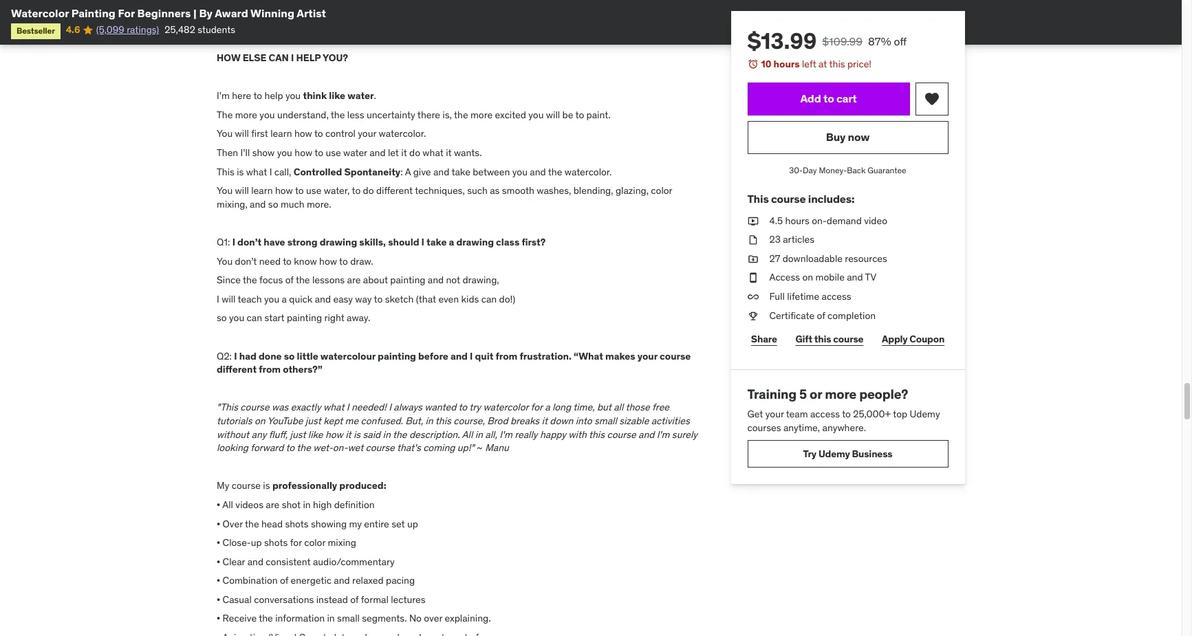 Task type: vqa. For each thing, say whether or not it's contained in the screenshot.
"Preview"
no



Task type: describe. For each thing, give the bounding box(es) containing it.
buy now
[[826, 130, 870, 144]]

wet
[[348, 442, 363, 454]]

frustration.
[[520, 350, 572, 362]]

how
[[217, 52, 240, 64]]

washes,
[[537, 184, 571, 197]]

2 horizontal spatial what
[[423, 147, 444, 159]]

i left had
[[234, 350, 237, 362]]

of down full lifetime access
[[817, 309, 826, 322]]

time,
[[573, 401, 595, 414]]

share button
[[748, 325, 781, 353]]

to up much
[[295, 184, 304, 197]]

activities
[[651, 415, 690, 427]]

0 vertical spatial use
[[326, 147, 341, 159]]

take inside q1: i don't have strong drawing skills, should i take a drawing class first? you don't need to know how to draw. since the focus of the lessons are about painting and not drawing, i will teach you a quick and easy way to sketch (that even kids can do!) so you can start painting right away.
[[426, 236, 447, 248]]

course,
[[453, 415, 485, 427]]

to right water,
[[352, 184, 361, 197]]

xsmall image for certificate
[[748, 309, 759, 323]]

1 vertical spatial learn
[[251, 184, 273, 197]]

description.
[[409, 428, 460, 441]]

4.5 hours on-demand video
[[770, 214, 888, 227]]

how up much
[[275, 184, 293, 197]]

small inside the "this course was exactly what i needed! i always wanted to try watercolor for a long time, but all those free tutorials on youtube just kept me confused. but, in this course, brod breaks it down into small sizable activities without any fluff, just like how it is said in the description. all in all, i'm really happy with this course and i'm surely looking forward to the wet-on-wet course that's coming up!" ~ manu
[[594, 415, 617, 427]]

this right gift
[[815, 333, 832, 345]]

|
[[193, 6, 197, 20]]

like inside the "this course was exactly what i needed! i always wanted to try watercolor for a long time, but all those free tutorials on youtube just kept me confused. but, in this course, brod breaks it down into small sizable activities without any fluff, just like how it is said in the description. all in all, i'm really happy with this course and i'm surely looking forward to the wet-on-wet course that's coming up!" ~ manu
[[308, 428, 323, 441]]

students
[[198, 24, 235, 36]]

i right q1:
[[232, 236, 235, 248]]

watercolor
[[11, 6, 69, 20]]

head
[[261, 518, 283, 530]]

xsmall image for 23
[[748, 233, 759, 247]]

relaxed
[[352, 575, 384, 587]]

up!"
[[457, 442, 474, 454]]

0 vertical spatial access
[[822, 290, 852, 303]]

all,
[[485, 428, 497, 441]]

0 horizontal spatial watercolor.
[[379, 128, 426, 140]]

you up call,
[[277, 147, 292, 159]]

the left wet-
[[297, 442, 311, 454]]

and left let
[[369, 147, 386, 159]]

color inside "i'm here to help you think like water . the more you understand, the less uncertainty there is, the more excited you will be to paint. you will first learn how to control your watercolor. then i'll show you how to use water and let it do what it wants. this is what i call, controlled spontaneity : a give and take between you and the watercolor. you will learn how to use water, to do different techniques, such as smooth washes, blending, glazing, color mixing, and so much more."
[[651, 184, 672, 197]]

and left the not
[[428, 274, 444, 286]]

1 vertical spatial shots
[[264, 537, 288, 549]]

this right "at"
[[830, 58, 845, 70]]

it up happy
[[542, 415, 547, 427]]

that's
[[397, 442, 421, 454]]

1 vertical spatial painting
[[287, 312, 322, 324]]

to inside button
[[824, 91, 834, 105]]

to right way
[[374, 293, 383, 305]]

the up washes,
[[548, 166, 562, 178]]

easy
[[333, 293, 353, 305]]

will inside q1: i don't have strong drawing skills, should i take a drawing class first? you don't need to know how to draw. since the focus of the lessons are about painting and not drawing, i will teach you a quick and easy way to sketch (that even kids can do!) so you can start painting right away.
[[222, 293, 236, 305]]

add to cart
[[801, 91, 857, 105]]

ratings)
[[127, 24, 159, 36]]

the down videos
[[245, 518, 259, 530]]

in up description.
[[425, 415, 433, 427]]

to right the need
[[283, 255, 292, 267]]

free
[[652, 401, 669, 414]]

you up smooth
[[512, 166, 528, 178]]

0 vertical spatial just
[[305, 415, 321, 427]]

for inside my course is professionally produced: ● all videos are shot in high definition ● over the head shots showing my entire set up ● close-up shots for color mixing ● clear and consistent audio/commentary ● combination of energetic and relaxed pacing ● casual conversations instead of formal lectures ● receive the information in small segments. no over explaining.
[[290, 537, 302, 549]]

excited
[[495, 109, 526, 121]]

money-
[[819, 165, 847, 175]]

first?
[[522, 236, 546, 248]]

between
[[473, 166, 510, 178]]

1 horizontal spatial more
[[470, 109, 493, 121]]

of left 'formal'
[[350, 594, 359, 606]]

artist
[[297, 6, 326, 20]]

quit
[[475, 350, 493, 362]]

1 horizontal spatial a
[[449, 236, 454, 248]]

xsmall image for 27
[[748, 252, 759, 266]]

6 ● from the top
[[217, 594, 220, 606]]

here
[[232, 90, 251, 102]]

help
[[264, 90, 283, 102]]

call,
[[274, 166, 291, 178]]

25,000+
[[853, 408, 891, 420]]

clear
[[223, 556, 245, 568]]

mixing,
[[217, 198, 247, 210]]

1 ● from the top
[[217, 499, 220, 511]]

of up conversations
[[280, 575, 288, 587]]

try
[[803, 448, 817, 460]]

to left help
[[253, 90, 262, 102]]

start
[[264, 312, 284, 324]]

try
[[469, 401, 481, 414]]

price!
[[848, 58, 872, 70]]

to down fluff,
[[286, 442, 295, 454]]

so inside i had done so little watercolour painting before and i quit from frustration. "what makes your course different from others?"
[[284, 350, 295, 362]]

to left "control"
[[314, 128, 323, 140]]

course down sizable
[[607, 428, 636, 441]]

instead
[[316, 594, 348, 606]]

to up controlled
[[315, 147, 323, 159]]

your inside training 5 or more people? get your team access to 25,000+ top udemy courses anytime, anywhere.
[[766, 408, 784, 420]]

i up confused.
[[389, 401, 391, 414]]

and inside i had done so little watercolour painting before and i quit from frustration. "what makes your course different from others?"
[[450, 350, 468, 362]]

in down confused.
[[383, 428, 391, 441]]

add
[[801, 91, 821, 105]]

and right 'mixing,'
[[250, 198, 266, 210]]

done
[[259, 350, 282, 362]]

i down the since
[[217, 293, 219, 305]]

high
[[313, 499, 332, 511]]

different inside "i'm here to help you think like water . the more you understand, the less uncertainty there is, the more excited you will be to paint. you will first learn how to control your watercolor. then i'll show you how to use water and let it do what it wants. this is what i call, controlled spontaneity : a give and take between you and the watercolor. you will learn how to use water, to do different techniques, such as smooth washes, blending, glazing, color mixing, and so much more."
[[376, 184, 413, 197]]

it left 'wants.'
[[446, 147, 452, 159]]

4 ● from the top
[[217, 556, 220, 568]]

really
[[515, 428, 538, 441]]

1 vertical spatial watercolor.
[[565, 166, 612, 178]]

i'll
[[240, 147, 250, 159]]

wants.
[[454, 147, 482, 159]]

1 vertical spatial water
[[343, 147, 367, 159]]

i up me
[[347, 401, 349, 414]]

this down into
[[589, 428, 605, 441]]

controlled
[[294, 166, 342, 178]]

apply coupon button
[[879, 325, 949, 353]]

left
[[802, 58, 817, 70]]

access inside training 5 or more people? get your team access to 25,000+ top udemy courses anytime, anywhere.
[[811, 408, 840, 420]]

1 vertical spatial up
[[251, 537, 262, 549]]

such
[[467, 184, 488, 197]]

q2:
[[217, 350, 234, 362]]

0 vertical spatial on-
[[812, 214, 827, 227]]

q1:
[[217, 236, 230, 248]]

hours for 10
[[774, 58, 800, 70]]

25,482
[[165, 24, 195, 36]]

~
[[477, 442, 483, 454]]

try udemy business
[[803, 448, 893, 460]]

how down understand,
[[294, 128, 312, 140]]

wishlist image
[[924, 91, 940, 107]]

small inside my course is professionally produced: ● all videos are shot in high definition ● over the head shots showing my entire set up ● close-up shots for color mixing ● clear and consistent audio/commentary ● combination of energetic and relaxed pacing ● casual conversations instead of formal lectures ● receive the information in small segments. no over explaining.
[[337, 612, 360, 625]]

0 horizontal spatial can
[[247, 312, 262, 324]]

off
[[894, 34, 907, 48]]

different inside i had done so little watercolour painting before and i quit from frustration. "what makes your course different from others?"
[[217, 363, 257, 376]]

0 vertical spatial shots
[[285, 518, 309, 530]]

all inside my course is professionally produced: ● all videos are shot in high definition ● over the head shots showing my entire set up ● close-up shots for color mixing ● clear and consistent audio/commentary ● combination of energetic and relaxed pacing ● casual conversations instead of formal lectures ● receive the information in small segments. no over explaining.
[[222, 499, 233, 511]]

said
[[363, 428, 381, 441]]

as
[[490, 184, 500, 197]]

1 vertical spatial just
[[290, 428, 306, 441]]

0 horizontal spatial use
[[306, 184, 321, 197]]

forward
[[251, 442, 284, 454]]

first
[[251, 128, 268, 140]]

xsmall image for access
[[748, 271, 759, 285]]

will left be
[[546, 109, 560, 121]]

help
[[296, 52, 321, 64]]

to left draw.
[[339, 255, 348, 267]]

winning
[[250, 6, 294, 20]]

access
[[770, 271, 800, 284]]

will left "first"
[[235, 128, 249, 140]]

glazing,
[[616, 184, 649, 197]]

course inside i had done so little watercolour painting before and i quit from frustration. "what makes your course different from others?"
[[660, 350, 691, 362]]

0 horizontal spatial what
[[246, 166, 267, 178]]

in left all,
[[475, 428, 483, 441]]

to left try
[[458, 401, 467, 414]]

kept
[[323, 415, 343, 427]]

the down conversations
[[259, 612, 273, 625]]

watercolour
[[320, 350, 376, 362]]

you down the teach
[[229, 312, 244, 324]]

watercolor
[[483, 401, 528, 414]]

0 vertical spatial do
[[409, 147, 420, 159]]

and up combination
[[247, 556, 263, 568]]

udemy inside training 5 or more people? get your team access to 25,000+ top udemy courses anytime, anywhere.
[[910, 408, 940, 420]]

1 horizontal spatial from
[[496, 350, 517, 362]]

course down said
[[366, 442, 395, 454]]

will up 'mixing,'
[[235, 184, 249, 197]]

courses
[[748, 421, 781, 434]]

0 vertical spatial can
[[481, 293, 497, 305]]

0 vertical spatial learn
[[270, 128, 292, 140]]

(5,099 ratings)
[[96, 24, 159, 36]]

0 horizontal spatial more
[[235, 109, 257, 121]]

down
[[550, 415, 573, 427]]

how else can i help you?
[[217, 52, 348, 64]]

class
[[496, 236, 519, 248]]

your inside i had done so little watercolour painting before and i quit from frustration. "what makes your course different from others?"
[[637, 350, 658, 362]]

my course is professionally produced: ● all videos are shot in high definition ● over the head shots showing my entire set up ● close-up shots for color mixing ● clear and consistent audio/commentary ● combination of energetic and relaxed pacing ● casual conversations instead of formal lectures ● receive the information in small segments. no over explaining.
[[217, 480, 491, 625]]

gift this course link
[[792, 325, 868, 353]]

$109.99
[[823, 34, 863, 48]]

course up tutorials
[[240, 401, 269, 414]]

1 drawing from the left
[[320, 236, 357, 248]]

are inside my course is professionally produced: ● all videos are shot in high definition ● over the head shots showing my entire set up ● close-up shots for color mixing ● clear and consistent audio/commentary ● combination of energetic and relaxed pacing ● casual conversations instead of formal lectures ● receive the information in small segments. no over explaining.
[[266, 499, 279, 511]]

video
[[864, 214, 888, 227]]

or
[[810, 386, 822, 402]]

training
[[748, 386, 797, 402]]

in left high
[[303, 499, 311, 511]]

access on mobile and tv
[[770, 271, 877, 284]]

makes
[[605, 350, 635, 362]]

else
[[243, 52, 266, 64]]

bestseller
[[17, 26, 55, 36]]

can
[[269, 52, 289, 64]]

how up controlled
[[295, 147, 312, 159]]

water,
[[324, 184, 350, 197]]

2 ● from the top
[[217, 518, 220, 530]]



Task type: locate. For each thing, give the bounding box(es) containing it.
0 vertical spatial like
[[329, 90, 345, 102]]

0 horizontal spatial so
[[217, 312, 227, 324]]

more right or
[[825, 386, 857, 402]]

q1: i don't have strong drawing skills, should i take a drawing class first? you don't need to know how to draw. since the focus of the lessons are about painting and not drawing, i will teach you a quick and easy way to sketch (that even kids can do!) so you can start painting right away.
[[217, 236, 546, 324]]

● left clear on the bottom of page
[[217, 556, 220, 568]]

● down my at the left bottom of page
[[217, 499, 220, 511]]

any
[[251, 428, 266, 441]]

your up courses at the right bottom of page
[[766, 408, 784, 420]]

painting inside i had done so little watercolour painting before and i quit from frustration. "what makes your course different from others?"
[[378, 350, 416, 362]]

3 you from the top
[[217, 255, 233, 267]]

1 vertical spatial different
[[217, 363, 257, 376]]

in
[[425, 415, 433, 427], [383, 428, 391, 441], [475, 428, 483, 441], [303, 499, 311, 511], [327, 612, 335, 625]]

you down the
[[217, 128, 233, 140]]

the right is,
[[454, 109, 468, 121]]

1 vertical spatial you
[[217, 184, 233, 197]]

1 vertical spatial on-
[[333, 442, 348, 454]]

2 vertical spatial your
[[766, 408, 784, 420]]

in down instead
[[327, 612, 335, 625]]

from right quit
[[496, 350, 517, 362]]

xsmall image
[[748, 214, 759, 228], [748, 233, 759, 247], [748, 252, 759, 266]]

all
[[614, 401, 623, 414]]

xsmall image left full in the top right of the page
[[748, 290, 759, 304]]

business
[[852, 448, 893, 460]]

1 vertical spatial do
[[363, 184, 374, 197]]

it right let
[[401, 147, 407, 159]]

0 horizontal spatial drawing
[[320, 236, 357, 248]]

3 ● from the top
[[217, 537, 220, 549]]

0 vertical spatial watercolor.
[[379, 128, 426, 140]]

1 horizontal spatial all
[[462, 428, 473, 441]]

1 vertical spatial access
[[811, 408, 840, 420]]

●
[[217, 499, 220, 511], [217, 518, 220, 530], [217, 537, 220, 549], [217, 556, 220, 568], [217, 575, 220, 587], [217, 594, 220, 606], [217, 612, 220, 625]]

the up quick
[[296, 274, 310, 286]]

you right excited
[[528, 109, 544, 121]]

try udemy business link
[[748, 440, 949, 468]]

1 horizontal spatial this
[[748, 192, 769, 206]]

uncertainty
[[367, 109, 415, 121]]

apply coupon
[[882, 333, 945, 345]]

for inside the "this course was exactly what i needed! i always wanted to try watercolor for a long time, but all those free tutorials on youtube just kept me confused. but, in this course, brod breaks it down into small sizable activities without any fluff, just like how it is said in the description. all in all, i'm really happy with this course and i'm surely looking forward to the wet-on-wet course that's coming up!" ~ manu
[[531, 401, 543, 414]]

sizable
[[619, 415, 649, 427]]

2 vertical spatial xsmall image
[[748, 252, 759, 266]]

27
[[770, 252, 781, 265]]

0 vertical spatial different
[[376, 184, 413, 197]]

your inside "i'm here to help you think like water . the more you understand, the less uncertainty there is, the more excited you will be to paint. you will first learn how to control your watercolor. then i'll show you how to use water and let it do what it wants. this is what i call, controlled spontaneity : a give and take between you and the watercolor. you will learn how to use water, to do different techniques, such as smooth washes, blending, glazing, color mixing, and so much more."
[[358, 128, 376, 140]]

and up instead
[[334, 575, 350, 587]]

1 you from the top
[[217, 128, 233, 140]]

up down head
[[251, 537, 262, 549]]

others?"
[[283, 363, 322, 376]]

1 vertical spatial can
[[247, 312, 262, 324]]

1 vertical spatial so
[[217, 312, 227, 324]]

a left 'long'
[[545, 401, 550, 414]]

0 vertical spatial are
[[347, 274, 361, 286]]

course inside my course is professionally produced: ● all videos are shot in high definition ● over the head shots showing my entire set up ● close-up shots for color mixing ● clear and consistent audio/commentary ● combination of energetic and relaxed pacing ● casual conversations instead of formal lectures ● receive the information in small segments. no over explaining.
[[232, 480, 261, 492]]

learn right "first"
[[270, 128, 292, 140]]

to inside training 5 or more people? get your team access to 25,000+ top udemy courses anytime, anywhere.
[[842, 408, 851, 420]]

use
[[326, 147, 341, 159], [306, 184, 321, 197]]

0 horizontal spatial like
[[308, 428, 323, 441]]

and down lessons
[[315, 293, 331, 305]]

0 horizontal spatial is
[[237, 166, 244, 178]]

you down focus
[[264, 293, 279, 305]]

0 horizontal spatial are
[[266, 499, 279, 511]]

2 xsmall image from the top
[[748, 233, 759, 247]]

alarm image
[[748, 58, 759, 69]]

always
[[394, 401, 422, 414]]

2 horizontal spatial is
[[354, 428, 361, 441]]

and inside the "this course was exactly what i needed! i always wanted to try watercolor for a long time, but all those free tutorials on youtube just kept me confused. but, in this course, brod breaks it down into small sizable activities without any fluff, just like how it is said in the description. all in all, i'm really happy with this course and i'm surely looking forward to the wet-on-wet course that's coming up!" ~ manu
[[638, 428, 654, 441]]

2 vertical spatial so
[[284, 350, 295, 362]]

25,482 students
[[165, 24, 235, 36]]

explaining.
[[445, 612, 491, 625]]

manu
[[485, 442, 509, 454]]

so left much
[[268, 198, 278, 210]]

is down i'll
[[237, 166, 244, 178]]

1 horizontal spatial your
[[637, 350, 658, 362]]

a up the not
[[449, 236, 454, 248]]

audio/commentary
[[313, 556, 395, 568]]

was
[[272, 401, 288, 414]]

on- inside the "this course was exactly what i needed! i always wanted to try watercolor for a long time, but all those free tutorials on youtube just kept me confused. but, in this course, brod breaks it down into small sizable activities without any fluff, just like how it is said in the description. all in all, i'm really happy with this course and i'm surely looking forward to the wet-on-wet course that's coming up!" ~ manu
[[333, 442, 348, 454]]

casual
[[223, 594, 252, 606]]

i inside "i'm here to help you think like water . the more you understand, the less uncertainty there is, the more excited you will be to paint. you will first learn how to control your watercolor. then i'll show you how to use water and let it do what it wants. this is what i call, controlled spontaneity : a give and take between you and the watercolor. you will learn how to use water, to do different techniques, such as smooth washes, blending, glazing, color mixing, and so much more."
[[269, 166, 272, 178]]

like up wet-
[[308, 428, 323, 441]]

will
[[546, 109, 560, 121], [235, 128, 249, 140], [235, 184, 249, 197], [222, 293, 236, 305]]

into
[[575, 415, 592, 427]]

energetic
[[291, 575, 332, 587]]

0 horizontal spatial on
[[254, 415, 265, 427]]

● left combination
[[217, 575, 220, 587]]

color down showing
[[304, 537, 325, 549]]

breaks
[[510, 415, 539, 427]]

mobile
[[816, 271, 845, 284]]

focus
[[259, 274, 283, 286]]

are inside q1: i don't have strong drawing skills, should i take a drawing class first? you don't need to know how to draw. since the focus of the lessons are about painting and not drawing, i will teach you a quick and easy way to sketch (that even kids can do!) so you can start painting right away.
[[347, 274, 361, 286]]

udemy right top
[[910, 408, 940, 420]]

share
[[751, 333, 777, 345]]

1 horizontal spatial are
[[347, 274, 361, 286]]

all down my at the left bottom of page
[[222, 499, 233, 511]]

close-
[[223, 537, 251, 549]]

this
[[217, 166, 234, 178], [748, 192, 769, 206]]

how down kept at left bottom
[[325, 428, 343, 441]]

it
[[401, 147, 407, 159], [446, 147, 452, 159], [542, 415, 547, 427], [345, 428, 351, 441]]

like inside "i'm here to help you think like water . the more you understand, the less uncertainty there is, the more excited you will be to paint. you will first learn how to control your watercolor. then i'll show you how to use water and let it do what it wants. this is what i call, controlled spontaneity : a give and take between you and the watercolor. you will learn how to use water, to do different techniques, such as smooth washes, blending, glazing, color mixing, and so much more."
[[329, 90, 345, 102]]

on up full lifetime access
[[803, 271, 814, 284]]

2 vertical spatial xsmall image
[[748, 309, 759, 323]]

what up give
[[423, 147, 444, 159]]

to
[[253, 90, 262, 102], [824, 91, 834, 105], [575, 109, 584, 121], [314, 128, 323, 140], [315, 147, 323, 159], [295, 184, 304, 197], [352, 184, 361, 197], [283, 255, 292, 267], [339, 255, 348, 267], [374, 293, 383, 305], [458, 401, 467, 414], [842, 408, 851, 420], [286, 442, 295, 454]]

drawing up draw.
[[320, 236, 357, 248]]

you right help
[[285, 90, 301, 102]]

it down me
[[345, 428, 351, 441]]

and up washes,
[[530, 166, 546, 178]]

so up q2:
[[217, 312, 227, 324]]

0 vertical spatial xsmall image
[[748, 214, 759, 228]]

1 vertical spatial this
[[748, 192, 769, 206]]

1 vertical spatial don't
[[235, 255, 257, 267]]

1 horizontal spatial so
[[268, 198, 278, 210]]

xsmall image for full
[[748, 290, 759, 304]]

1 horizontal spatial color
[[651, 184, 672, 197]]

0 horizontal spatial take
[[426, 236, 447, 248]]

0 vertical spatial don't
[[237, 236, 262, 248]]

is inside my course is professionally produced: ● all videos are shot in high definition ● over the head shots showing my entire set up ● close-up shots for color mixing ● clear and consistent audio/commentary ● combination of energetic and relaxed pacing ● casual conversations instead of formal lectures ● receive the information in small segments. no over explaining.
[[263, 480, 270, 492]]

certificate of completion
[[770, 309, 876, 322]]

0 horizontal spatial color
[[304, 537, 325, 549]]

and
[[369, 147, 386, 159], [433, 166, 449, 178], [530, 166, 546, 178], [250, 198, 266, 210], [847, 271, 863, 284], [428, 274, 444, 286], [315, 293, 331, 305], [450, 350, 468, 362], [638, 428, 654, 441], [247, 556, 263, 568], [334, 575, 350, 587]]

by
[[199, 6, 213, 20]]

use up more.
[[306, 184, 321, 197]]

xsmall image
[[748, 271, 759, 285], [748, 290, 759, 304], [748, 309, 759, 323]]

shots down shot
[[285, 518, 309, 530]]

how inside the "this course was exactly what i needed! i always wanted to try watercolor for a long time, but all those free tutorials on youtube just kept me confused. but, in this course, brod breaks it down into small sizable activities without any fluff, just like how it is said in the description. all in all, i'm really happy with this course and i'm surely looking forward to the wet-on-wet course that's coming up!" ~ manu
[[325, 428, 343, 441]]

access
[[822, 290, 852, 303], [811, 408, 840, 420]]

give
[[413, 166, 431, 178]]

2 vertical spatial what
[[323, 401, 344, 414]]

consistent
[[266, 556, 311, 568]]

the up the teach
[[243, 274, 257, 286]]

the left less
[[331, 109, 345, 121]]

let
[[388, 147, 399, 159]]

get
[[748, 408, 763, 420]]

what down show
[[246, 166, 267, 178]]

and up techniques,
[[433, 166, 449, 178]]

1 vertical spatial xsmall image
[[748, 233, 759, 247]]

you inside q1: i don't have strong drawing skills, should i take a drawing class first? you don't need to know how to draw. since the focus of the lessons are about painting and not drawing, i will teach you a quick and easy way to sketch (that even kids can do!) so you can start painting right away.
[[217, 255, 233, 267]]

0 vertical spatial what
[[423, 147, 444, 159]]

5
[[800, 386, 807, 402]]

23
[[770, 233, 781, 246]]

2 horizontal spatial so
[[284, 350, 295, 362]]

do!)
[[499, 293, 515, 305]]

0 horizontal spatial all
[[222, 499, 233, 511]]

1 horizontal spatial do
[[409, 147, 420, 159]]

0 horizontal spatial from
[[259, 363, 281, 376]]

(that
[[416, 293, 436, 305]]

1 horizontal spatial for
[[531, 401, 543, 414]]

i left quit
[[470, 350, 473, 362]]

tutorials
[[217, 415, 252, 427]]

0 vertical spatial small
[[594, 415, 617, 427]]

don't left the need
[[235, 255, 257, 267]]

tv
[[865, 271, 877, 284]]

2 vertical spatial painting
[[378, 350, 416, 362]]

1 horizontal spatial take
[[451, 166, 470, 178]]

xsmall image left access
[[748, 271, 759, 285]]

5 ● from the top
[[217, 575, 220, 587]]

1 xsmall image from the top
[[748, 271, 759, 285]]

i right the should
[[421, 236, 424, 248]]

0 horizontal spatial your
[[358, 128, 376, 140]]

● left over
[[217, 518, 220, 530]]

showing
[[311, 518, 347, 530]]

0 horizontal spatial this
[[217, 166, 234, 178]]

0 vertical spatial painting
[[390, 274, 425, 286]]

1 horizontal spatial like
[[329, 90, 345, 102]]

watercolor. up blending,
[[565, 166, 612, 178]]

0 vertical spatial hours
[[774, 58, 800, 70]]

what inside the "this course was exactly what i needed! i always wanted to try watercolor for a long time, but all those free tutorials on youtube just kept me confused. but, in this course, brod breaks it down into small sizable activities without any fluff, just like how it is said in the description. all in all, i'm really happy with this course and i'm surely looking forward to the wet-on-wet course that's coming up!" ~ manu
[[323, 401, 344, 414]]

painting left before
[[378, 350, 416, 362]]

0 horizontal spatial do
[[363, 184, 374, 197]]

1 vertical spatial your
[[637, 350, 658, 362]]

away.
[[347, 312, 370, 324]]

learn down show
[[251, 184, 273, 197]]

take
[[451, 166, 470, 178], [426, 236, 447, 248]]

since
[[217, 274, 241, 286]]

1 horizontal spatial watercolor.
[[565, 166, 612, 178]]

of inside q1: i don't have strong drawing skills, should i take a drawing class first? you don't need to know how to draw. since the focus of the lessons are about painting and not drawing, i will teach you a quick and easy way to sketch (that even kids can do!) so you can start painting right away.
[[285, 274, 294, 286]]

2 drawing from the left
[[456, 236, 494, 248]]

7 ● from the top
[[217, 612, 220, 625]]

and down sizable
[[638, 428, 654, 441]]

don't left have
[[237, 236, 262, 248]]

can
[[481, 293, 497, 305], [247, 312, 262, 324]]

the up that's on the left bottom of the page
[[393, 428, 407, 441]]

the
[[217, 109, 233, 121]]

1 vertical spatial use
[[306, 184, 321, 197]]

0 vertical spatial udemy
[[910, 408, 940, 420]]

1 vertical spatial is
[[354, 428, 361, 441]]

3 xsmall image from the top
[[748, 252, 759, 266]]

all inside the "this course was exactly what i needed! i always wanted to try watercolor for a long time, but all those free tutorials on youtube just kept me confused. but, in this course, brod breaks it down into small sizable activities without any fluff, just like how it is said in the description. all in all, i'm really happy with this course and i'm surely looking forward to the wet-on-wet course that's coming up!" ~ manu
[[462, 428, 473, 441]]

quick
[[289, 293, 313, 305]]

0 vertical spatial color
[[651, 184, 672, 197]]

0 horizontal spatial a
[[282, 293, 287, 305]]

2 xsmall image from the top
[[748, 290, 759, 304]]

hours for 4.5
[[786, 214, 810, 227]]

on inside the "this course was exactly what i needed! i always wanted to try watercolor for a long time, but all those free tutorials on youtube just kept me confused. but, in this course, brod breaks it down into small sizable activities without any fluff, just like how it is said in the description. all in all, i'm really happy with this course and i'm surely looking forward to the wet-on-wet course that's coming up!" ~ manu
[[254, 415, 265, 427]]

up
[[407, 518, 418, 530], [251, 537, 262, 549]]

little
[[297, 350, 318, 362]]

drawing,
[[463, 274, 499, 286]]

"this course was exactly what i needed! i always wanted to try watercolor for a long time, but all those free tutorials on youtube just kept me confused. but, in this course, brod breaks it down into small sizable activities without any fluff, just like how it is said in the description. all in all, i'm really happy with this course and i'm surely looking forward to the wet-on-wet course that's coming up!" ~ manu
[[217, 401, 697, 454]]

(5,099
[[96, 24, 124, 36]]

more inside training 5 or more people? get your team access to 25,000+ top udemy courses anytime, anywhere.
[[825, 386, 857, 402]]

0 vertical spatial all
[[462, 428, 473, 441]]

23 articles
[[770, 233, 815, 246]]

87%
[[868, 34, 892, 48]]

so left the little
[[284, 350, 295, 362]]

full lifetime access
[[770, 290, 852, 303]]

0 vertical spatial up
[[407, 518, 418, 530]]

youtube
[[267, 415, 303, 427]]

this down wanted
[[435, 415, 451, 427]]

do up "a"
[[409, 147, 420, 159]]

on- down includes:
[[812, 214, 827, 227]]

from down done
[[259, 363, 281, 376]]

i right can
[[291, 52, 294, 64]]

how inside q1: i don't have strong drawing skills, should i take a drawing class first? you don't need to know how to draw. since the focus of the lessons are about painting and not drawing, i will teach you a quick and easy way to sketch (that even kids can do!) so you can start painting right away.
[[319, 255, 337, 267]]

● left the close-
[[217, 537, 220, 549]]

2 horizontal spatial your
[[766, 408, 784, 420]]

what
[[423, 147, 444, 159], [246, 166, 267, 178], [323, 401, 344, 414]]

2 i'm from the left
[[657, 428, 670, 441]]

0 vertical spatial so
[[268, 198, 278, 210]]

i'm here to help you think like water . the more you understand, the less uncertainty there is, the more excited you will be to paint. you will first learn how to control your watercolor. then i'll show you how to use water and let it do what it wants. this is what i call, controlled spontaneity : a give and take between you and the watercolor. you will learn how to use water, to do different techniques, such as smooth washes, blending, glazing, color mixing, and so much more.
[[217, 90, 672, 210]]

you down help
[[260, 109, 275, 121]]

0 horizontal spatial different
[[217, 363, 257, 376]]

1 xsmall image from the top
[[748, 214, 759, 228]]

1 horizontal spatial is
[[263, 480, 270, 492]]

your right the makes
[[637, 350, 658, 362]]

buy
[[826, 130, 846, 144]]

like right 'think'
[[329, 90, 345, 102]]

up right set
[[407, 518, 418, 530]]

0 vertical spatial your
[[358, 128, 376, 140]]

small down but at the right bottom
[[594, 415, 617, 427]]

and left quit
[[450, 350, 468, 362]]

i
[[291, 52, 294, 64], [269, 166, 272, 178], [232, 236, 235, 248], [421, 236, 424, 248], [217, 293, 219, 305], [234, 350, 237, 362], [470, 350, 473, 362], [347, 401, 349, 414], [389, 401, 391, 414]]

1 horizontal spatial i'm
[[657, 428, 670, 441]]

water
[[348, 90, 374, 102], [343, 147, 367, 159]]

painting
[[390, 274, 425, 286], [287, 312, 322, 324], [378, 350, 416, 362]]

1 vertical spatial like
[[308, 428, 323, 441]]

fluff,
[[269, 428, 288, 441]]

those
[[626, 401, 650, 414]]

a inside the "this course was exactly what i needed! i always wanted to try watercolor for a long time, but all those free tutorials on youtube just kept me confused. but, in this course, brod breaks it down into small sizable activities without any fluff, just like how it is said in the description. all in all, i'm really happy with this course and i'm surely looking forward to the wet-on-wet course that's coming up!" ~ manu
[[545, 401, 550, 414]]

:
[[400, 166, 403, 178]]

2 you from the top
[[217, 184, 233, 197]]

so inside "i'm here to help you think like water . the more you understand, the less uncertainty there is, the more excited you will be to paint. you will first learn how to control your watercolor. then i'll show you how to use water and let it do what it wants. this is what i call, controlled spontaneity : a give and take between you and the watercolor. you will learn how to use water, to do different techniques, such as smooth washes, blending, glazing, color mixing, and so much more."
[[268, 198, 278, 210]]

small down instead
[[337, 612, 360, 625]]

1 i'm from the left
[[499, 428, 512, 441]]

videos
[[235, 499, 263, 511]]

color inside my course is professionally produced: ● all videos are shot in high definition ● over the head shots showing my entire set up ● close-up shots for color mixing ● clear and consistent audio/commentary ● combination of energetic and relaxed pacing ● casual conversations instead of formal lectures ● receive the information in small segments. no over explaining.
[[304, 537, 325, 549]]

course up 4.5
[[771, 192, 806, 206]]

just down exactly
[[305, 415, 321, 427]]

1 vertical spatial udemy
[[819, 448, 850, 460]]

1 vertical spatial a
[[282, 293, 287, 305]]

1 vertical spatial for
[[290, 537, 302, 549]]

1 horizontal spatial different
[[376, 184, 413, 197]]

so inside q1: i don't have strong drawing skills, should i take a drawing class first? you don't need to know how to draw. since the focus of the lessons are about painting and not drawing, i will teach you a quick and easy way to sketch (that even kids can do!) so you can start painting right away.
[[217, 312, 227, 324]]

take inside "i'm here to help you think like water . the more you understand, the less uncertainty there is, the more excited you will be to paint. you will first learn how to control your watercolor. then i'll show you how to use water and let it do what it wants. this is what i call, controlled spontaneity : a give and take between you and the watercolor. you will learn how to use water, to do different techniques, such as smooth washes, blending, glazing, color mixing, and so much more."
[[451, 166, 470, 178]]

are left shot
[[266, 499, 279, 511]]

udemy right try
[[819, 448, 850, 460]]

1 vertical spatial small
[[337, 612, 360, 625]]

coming
[[423, 442, 455, 454]]

xsmall image left 27
[[748, 252, 759, 266]]

can down the teach
[[247, 312, 262, 324]]

do down spontaneity
[[363, 184, 374, 197]]

1 vertical spatial hours
[[786, 214, 810, 227]]

pacing
[[386, 575, 415, 587]]

2 horizontal spatial more
[[825, 386, 857, 402]]

1 horizontal spatial udemy
[[910, 408, 940, 420]]

painting up sketch
[[390, 274, 425, 286]]

1 horizontal spatial on-
[[812, 214, 827, 227]]

0 horizontal spatial up
[[251, 537, 262, 549]]

3 xsmall image from the top
[[748, 309, 759, 323]]

.
[[374, 90, 376, 102]]

xsmall image for 4.5
[[748, 214, 759, 228]]

wanted
[[425, 401, 456, 414]]

2 vertical spatial you
[[217, 255, 233, 267]]

to right be
[[575, 109, 584, 121]]

watercolor painting for beginners | by award winning artist
[[11, 6, 326, 20]]

confused.
[[361, 415, 403, 427]]

brod
[[487, 415, 508, 427]]

skills,
[[359, 236, 386, 248]]

is inside "i'm here to help you think like water . the more you understand, the less uncertainty there is, the more excited you will be to paint. you will first learn how to control your watercolor. then i'll show you how to use water and let it do what it wants. this is what i call, controlled spontaneity : a give and take between you and the watercolor. you will learn how to use water, to do different techniques, such as smooth washes, blending, glazing, color mixing, and so much more."
[[237, 166, 244, 178]]

on up any
[[254, 415, 265, 427]]

different down : on the left of the page
[[376, 184, 413, 197]]

0 vertical spatial a
[[449, 236, 454, 248]]

course inside gift this course link
[[834, 333, 864, 345]]

0 horizontal spatial on-
[[333, 442, 348, 454]]

and left tv
[[847, 271, 863, 284]]

0 vertical spatial on
[[803, 271, 814, 284]]

1 horizontal spatial what
[[323, 401, 344, 414]]

resources
[[845, 252, 888, 265]]

0 vertical spatial water
[[348, 90, 374, 102]]

on-
[[812, 214, 827, 227], [333, 442, 348, 454]]

2 vertical spatial a
[[545, 401, 550, 414]]

is inside the "this course was exactly what i needed! i always wanted to try watercolor for a long time, but all those free tutorials on youtube just kept me confused. but, in this course, brod breaks it down into small sizable activities without any fluff, just like how it is said in the description. all in all, i'm really happy with this course and i'm surely looking forward to the wet-on-wet course that's coming up!" ~ manu
[[354, 428, 361, 441]]

0 horizontal spatial udemy
[[819, 448, 850, 460]]

downloadable
[[783, 252, 843, 265]]

you?
[[323, 52, 348, 64]]

certificate
[[770, 309, 815, 322]]

this inside "i'm here to help you think like water . the more you understand, the less uncertainty there is, the more excited you will be to paint. you will first learn how to control your watercolor. then i'll show you how to use water and let it do what it wants. this is what i call, controlled spontaneity : a give and take between you and the watercolor. you will learn how to use water, to do different techniques, such as smooth washes, blending, glazing, color mixing, and so much more."
[[217, 166, 234, 178]]

1 horizontal spatial on
[[803, 271, 814, 284]]



